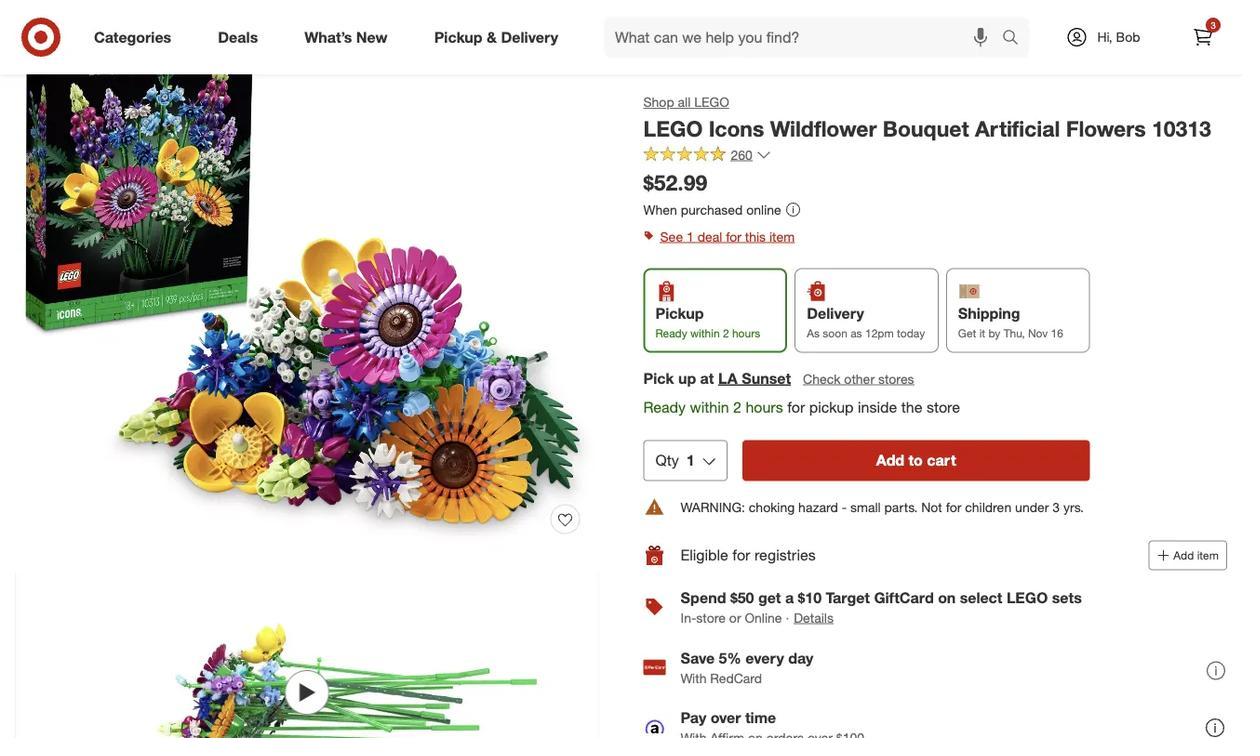 Task type: vqa. For each thing, say whether or not it's contained in the screenshot.
PlayStation
no



Task type: describe. For each thing, give the bounding box(es) containing it.
spend $50 get a $10 target giftcard on select lego sets in-store or online ∙ details
[[681, 589, 1082, 626]]

it
[[979, 326, 985, 340]]

bouquet
[[883, 115, 969, 141]]

260 link
[[643, 146, 771, 167]]

1 vertical spatial 3
[[1053, 499, 1060, 515]]

other
[[844, 371, 875, 387]]

item inside 'link'
[[769, 228, 795, 245]]

deal
[[698, 228, 722, 245]]

0 vertical spatial lego
[[694, 94, 729, 110]]

pickup for ready
[[656, 305, 704, 323]]

pickup for &
[[434, 28, 483, 46]]

&
[[487, 28, 497, 46]]

or
[[729, 610, 741, 626]]

for right not
[[946, 499, 962, 515]]

details
[[794, 610, 834, 626]]

eligible
[[681, 547, 728, 565]]

qty 1
[[656, 452, 695, 470]]

get
[[758, 589, 781, 608]]

la
[[718, 369, 738, 388]]

a
[[785, 589, 794, 608]]

nov
[[1028, 326, 1048, 340]]

∙
[[786, 610, 789, 626]]

warning: choking hazard - small parts. not for children under 3 yrs.
[[681, 499, 1084, 515]]

shipping get it by thu, nov 16
[[958, 305, 1063, 340]]

pay over time
[[681, 709, 776, 727]]

delivery inside delivery as soon as 12pm today
[[807, 305, 864, 323]]

to
[[909, 452, 923, 470]]

what's new
[[305, 28, 388, 46]]

16
[[1051, 326, 1063, 340]]

check other stores button
[[802, 369, 915, 389]]

bob
[[1116, 29, 1140, 45]]

qty
[[656, 452, 679, 470]]

1 vertical spatial ready
[[643, 398, 686, 416]]

day
[[788, 649, 814, 668]]

1 for see
[[687, 228, 694, 245]]

target
[[826, 589, 870, 608]]

ready within 2 hours for pickup inside the store
[[643, 398, 960, 416]]

lego inside spend $50 get a $10 target giftcard on select lego sets in-store or online ∙ details
[[1007, 589, 1048, 608]]

get
[[958, 326, 976, 340]]

save
[[681, 649, 715, 668]]

as
[[807, 326, 820, 340]]

details button
[[793, 608, 835, 628]]

cart
[[927, 452, 956, 470]]

0 vertical spatial store
[[927, 398, 960, 416]]

pick up at la sunset
[[643, 369, 791, 388]]

check
[[803, 371, 841, 387]]

over
[[711, 709, 741, 727]]

$50
[[730, 589, 754, 608]]

inside
[[858, 398, 897, 416]]

when purchased online
[[643, 202, 781, 218]]

spend
[[681, 589, 726, 608]]

pickup & delivery
[[434, 28, 558, 46]]

up
[[678, 369, 696, 388]]

0 horizontal spatial delivery
[[501, 28, 558, 46]]

pickup & delivery link
[[418, 17, 582, 58]]

when
[[643, 202, 677, 218]]

add for add item
[[1174, 549, 1194, 563]]

spend $50 get a $10 target giftcard on select lego sets link
[[681, 589, 1082, 608]]

-
[[842, 499, 847, 515]]

children
[[965, 499, 1012, 515]]

store inside spend $50 get a $10 target giftcard on select lego sets in-store or online ∙ details
[[696, 610, 726, 626]]

this
[[745, 228, 766, 245]]

5%
[[719, 649, 741, 668]]

choking
[[749, 499, 795, 515]]

1 horizontal spatial 2
[[733, 398, 742, 416]]

wildflower
[[770, 115, 877, 141]]

artificial
[[975, 115, 1060, 141]]

hours inside pickup ready within 2 hours
[[732, 326, 760, 340]]

add for add to cart
[[876, 452, 905, 470]]

what's
[[305, 28, 352, 46]]

what's new link
[[289, 17, 411, 58]]

check other stores
[[803, 371, 914, 387]]

shipping
[[958, 305, 1020, 323]]

search
[[994, 30, 1038, 48]]

delivery as soon as 12pm today
[[807, 305, 925, 340]]

select
[[960, 589, 1003, 608]]

lego icons wildflower bouquet artificial flowers 10313, 1 of 14 image
[[15, 0, 599, 553]]

in-
[[681, 610, 696, 626]]

add item button
[[1149, 541, 1227, 571]]

1 vertical spatial within
[[690, 398, 729, 416]]

flowers
[[1066, 115, 1146, 141]]

12pm
[[865, 326, 894, 340]]

item inside button
[[1197, 549, 1219, 563]]

la sunset button
[[718, 368, 791, 389]]

hi, bob
[[1097, 29, 1140, 45]]



Task type: locate. For each thing, give the bounding box(es) containing it.
item
[[769, 228, 795, 245], [1197, 549, 1219, 563]]

time
[[745, 709, 776, 727]]

see 1 deal for this item
[[660, 228, 795, 245]]

hours down the sunset
[[746, 398, 783, 416]]

ready
[[656, 326, 687, 340], [643, 398, 686, 416]]

1 vertical spatial store
[[696, 610, 726, 626]]

0 vertical spatial 3
[[1211, 19, 1216, 31]]

pickup
[[434, 28, 483, 46], [656, 305, 704, 323]]

1 1 from the top
[[687, 228, 694, 245]]

1 inside see 1 deal for this item 'link'
[[687, 228, 694, 245]]

ready up pick
[[656, 326, 687, 340]]

3
[[1211, 19, 1216, 31], [1053, 499, 1060, 515]]

not
[[921, 499, 942, 515]]

within
[[690, 326, 720, 340], [690, 398, 729, 416]]

pickup inside pickup ready within 2 hours
[[656, 305, 704, 323]]

small
[[850, 499, 881, 515]]

stores
[[878, 371, 914, 387]]

3 left yrs.
[[1053, 499, 1060, 515]]

pick
[[643, 369, 674, 388]]

1 vertical spatial lego
[[643, 115, 703, 141]]

1 horizontal spatial pickup
[[656, 305, 704, 323]]

pickup up up at bottom
[[656, 305, 704, 323]]

0 horizontal spatial 3
[[1053, 499, 1060, 515]]

add item
[[1174, 549, 1219, 563]]

shop all lego lego icons wildflower bouquet artificial flowers 10313
[[643, 94, 1211, 141]]

all
[[678, 94, 691, 110]]

parts.
[[884, 499, 918, 515]]

every
[[746, 649, 784, 668]]

search button
[[994, 17, 1038, 61]]

2 down la
[[733, 398, 742, 416]]

2 inside pickup ready within 2 hours
[[723, 326, 729, 340]]

$52.99
[[643, 170, 707, 196]]

eligible for registries
[[681, 547, 816, 565]]

0 vertical spatial hours
[[732, 326, 760, 340]]

giftcard
[[874, 589, 934, 608]]

lego
[[694, 94, 729, 110], [643, 115, 703, 141], [1007, 589, 1048, 608]]

deals
[[218, 28, 258, 46]]

1 right qty
[[687, 452, 695, 470]]

lego left sets
[[1007, 589, 1048, 608]]

see 1 deal for this item link
[[643, 224, 1227, 250]]

1 vertical spatial item
[[1197, 549, 1219, 563]]

2 1 from the top
[[687, 452, 695, 470]]

pickup inside the pickup & delivery link
[[434, 28, 483, 46]]

today
[[897, 326, 925, 340]]

save 5% every day with redcard
[[681, 649, 814, 687]]

0 horizontal spatial add
[[876, 452, 905, 470]]

1 vertical spatial pickup
[[656, 305, 704, 323]]

delivery
[[501, 28, 558, 46], [807, 305, 864, 323]]

1 vertical spatial hours
[[746, 398, 783, 416]]

0 vertical spatial 1
[[687, 228, 694, 245]]

1 horizontal spatial store
[[927, 398, 960, 416]]

0 vertical spatial item
[[769, 228, 795, 245]]

lego icons wildflower bouquet artificial flowers 10313, 2 of 14, play video image
[[15, 568, 599, 739]]

delivery right '&'
[[501, 28, 558, 46]]

ready down pick
[[643, 398, 686, 416]]

pay
[[681, 709, 706, 727]]

2 vertical spatial lego
[[1007, 589, 1048, 608]]

1 for qty
[[687, 452, 695, 470]]

under
[[1015, 499, 1049, 515]]

add to cart
[[876, 452, 956, 470]]

yrs.
[[1064, 499, 1084, 515]]

$10
[[798, 589, 822, 608]]

hazard
[[798, 499, 838, 515]]

redcard
[[710, 671, 762, 687]]

sunset
[[742, 369, 791, 388]]

pickup left '&'
[[434, 28, 483, 46]]

within down at
[[690, 398, 729, 416]]

by
[[989, 326, 1001, 340]]

soon
[[823, 326, 848, 340]]

hi,
[[1097, 29, 1113, 45]]

0 horizontal spatial 2
[[723, 326, 729, 340]]

as
[[851, 326, 862, 340]]

categories link
[[78, 17, 195, 58]]

icons
[[709, 115, 764, 141]]

0 horizontal spatial store
[[696, 610, 726, 626]]

0 horizontal spatial item
[[769, 228, 795, 245]]

1 vertical spatial 2
[[733, 398, 742, 416]]

lego down all on the top right of page
[[643, 115, 703, 141]]

1 horizontal spatial add
[[1174, 549, 1194, 563]]

store
[[927, 398, 960, 416], [696, 610, 726, 626]]

1 horizontal spatial delivery
[[807, 305, 864, 323]]

within up at
[[690, 326, 720, 340]]

on
[[938, 589, 956, 608]]

2
[[723, 326, 729, 340], [733, 398, 742, 416]]

0 vertical spatial add
[[876, 452, 905, 470]]

ready inside pickup ready within 2 hours
[[656, 326, 687, 340]]

0 vertical spatial pickup
[[434, 28, 483, 46]]

for left pickup
[[787, 398, 805, 416]]

at
[[700, 369, 714, 388]]

What can we help you find? suggestions appear below search field
[[604, 17, 1007, 58]]

add inside button
[[1174, 549, 1194, 563]]

add
[[876, 452, 905, 470], [1174, 549, 1194, 563]]

1 vertical spatial 1
[[687, 452, 695, 470]]

0 vertical spatial 2
[[723, 326, 729, 340]]

260
[[731, 147, 753, 163]]

2 up la
[[723, 326, 729, 340]]

0 vertical spatial delivery
[[501, 28, 558, 46]]

0 vertical spatial within
[[690, 326, 720, 340]]

shop
[[643, 94, 674, 110]]

see
[[660, 228, 683, 245]]

delivery up soon on the top of the page
[[807, 305, 864, 323]]

for right eligible
[[733, 547, 750, 565]]

1 right see
[[687, 228, 694, 245]]

warning:
[[681, 499, 745, 515]]

for left the this
[[726, 228, 741, 245]]

thu,
[[1004, 326, 1025, 340]]

purchased
[[681, 202, 743, 218]]

new
[[356, 28, 388, 46]]

sets
[[1052, 589, 1082, 608]]

online
[[746, 202, 781, 218]]

the
[[901, 398, 923, 416]]

registries
[[755, 547, 816, 565]]

for inside 'link'
[[726, 228, 741, 245]]

pickup
[[809, 398, 854, 416]]

deals link
[[202, 17, 281, 58]]

pickup ready within 2 hours
[[656, 305, 760, 340]]

hours up the la sunset button
[[732, 326, 760, 340]]

with
[[681, 671, 707, 687]]

1 horizontal spatial 3
[[1211, 19, 1216, 31]]

store right the
[[927, 398, 960, 416]]

3 right bob
[[1211, 19, 1216, 31]]

1 horizontal spatial item
[[1197, 549, 1219, 563]]

store down the spend
[[696, 610, 726, 626]]

1 vertical spatial delivery
[[807, 305, 864, 323]]

1 vertical spatial add
[[1174, 549, 1194, 563]]

within inside pickup ready within 2 hours
[[690, 326, 720, 340]]

0 horizontal spatial pickup
[[434, 28, 483, 46]]

0 vertical spatial ready
[[656, 326, 687, 340]]

add inside button
[[876, 452, 905, 470]]

10313
[[1152, 115, 1211, 141]]

lego right all on the top right of page
[[694, 94, 729, 110]]

for
[[726, 228, 741, 245], [787, 398, 805, 416], [946, 499, 962, 515], [733, 547, 750, 565]]



